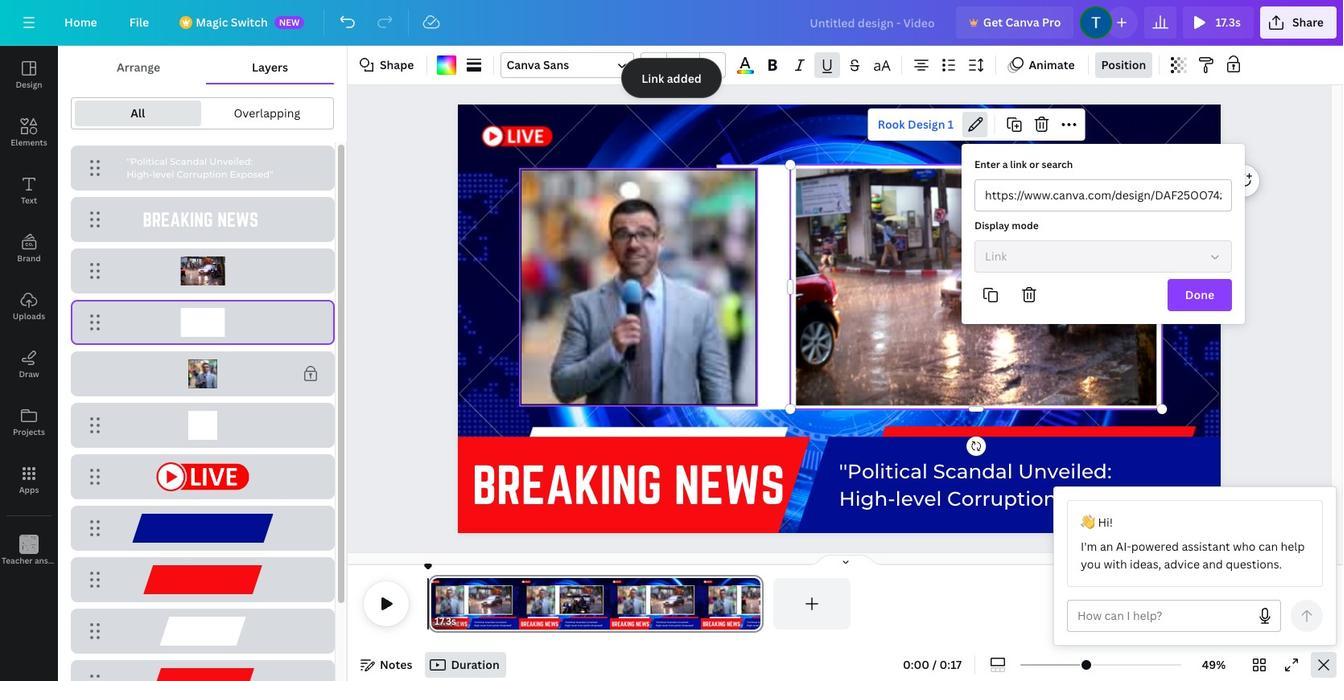 Task type: vqa. For each thing, say whether or not it's contained in the screenshot.
keys
yes



Task type: locate. For each thing, give the bounding box(es) containing it.
link down display
[[985, 249, 1007, 264]]

''political scandal unveiled: high-level corruption exposed''
[[127, 156, 273, 180], [840, 460, 1157, 511]]

shape
[[380, 57, 414, 72]]

can
[[1259, 539, 1279, 555]]

main menu bar
[[0, 0, 1344, 46]]

0 horizontal spatial design
[[16, 79, 42, 90]]

hi!
[[1098, 515, 1113, 531]]

answer
[[35, 555, 62, 567]]

added
[[667, 70, 702, 86]]

0 horizontal spatial high-
[[127, 169, 153, 180]]

overlapping
[[234, 105, 300, 121]]

1 vertical spatial scandal
[[934, 460, 1013, 484]]

0 vertical spatial unveiled:
[[209, 156, 253, 167]]

design inside button
[[16, 79, 42, 90]]

1 vertical spatial high-
[[840, 487, 896, 511]]

link
[[1011, 158, 1027, 171]]

an
[[1100, 539, 1114, 555]]

1 horizontal spatial ''political scandal unveiled: high-level corruption exposed''
[[840, 460, 1157, 511]]

0 horizontal spatial unveiled:
[[209, 156, 253, 167]]

brand
[[17, 253, 41, 264]]

questions.
[[1226, 557, 1283, 572]]

0 vertical spatial 17.3s
[[1216, 14, 1241, 30]]

canva left sans
[[507, 57, 541, 72]]

0 vertical spatial level
[[153, 169, 174, 180]]

17.3s button left share dropdown button
[[1184, 6, 1254, 39]]

0 horizontal spatial corruption
[[177, 169, 227, 180]]

0 vertical spatial scandal
[[170, 156, 207, 167]]

17.3s inside button
[[1216, 14, 1241, 30]]

1 horizontal spatial exposed''
[[1063, 487, 1157, 511]]

1 horizontal spatial ''political
[[840, 460, 928, 484]]

canva sans button
[[501, 52, 635, 78]]

canva left the pro on the right
[[1006, 14, 1040, 30]]

1 vertical spatial news
[[675, 456, 785, 514]]

elements button
[[0, 104, 58, 162]]

breaking
[[143, 209, 213, 230], [473, 456, 662, 514]]

design left 1
[[908, 117, 945, 132]]

0 horizontal spatial 17.3s
[[435, 615, 456, 629]]

1 horizontal spatial 17.3s button
[[1184, 6, 1254, 39]]

0 horizontal spatial level
[[153, 169, 174, 180]]

apps
[[19, 485, 39, 496]]

1 horizontal spatial 17.3s
[[1216, 14, 1241, 30]]

hide pages image
[[807, 555, 884, 568]]

canva inside canva sans popup button
[[507, 57, 541, 72]]

1 vertical spatial breaking news
[[473, 456, 785, 514]]

canva sans
[[507, 57, 569, 72]]

1 horizontal spatial corruption
[[948, 487, 1058, 511]]

group
[[641, 52, 726, 78]]

layers button
[[206, 52, 334, 83]]

switch
[[231, 14, 268, 30]]

brand button
[[0, 220, 58, 278]]

file button
[[117, 6, 162, 39]]

link
[[642, 70, 664, 86], [985, 249, 1007, 264]]

0 horizontal spatial news
[[218, 209, 258, 230]]

17.3s
[[1216, 14, 1241, 30], [435, 615, 456, 629]]

file
[[129, 14, 149, 30]]

home link
[[52, 6, 110, 39]]

unveiled: down overlapping 'button'
[[209, 156, 253, 167]]

position button
[[1095, 52, 1153, 78]]

1 vertical spatial link
[[985, 249, 1007, 264]]

0 vertical spatial canva
[[1006, 14, 1040, 30]]

magic switch
[[196, 14, 268, 30]]

0 vertical spatial link
[[642, 70, 664, 86]]

apps button
[[0, 452, 58, 510]]

0 vertical spatial design
[[16, 79, 42, 90]]

text button
[[0, 162, 58, 220]]

''political
[[127, 156, 168, 167], [840, 460, 928, 484]]

0:00 / 0:17
[[903, 658, 962, 673]]

elements
[[11, 137, 47, 148]]

breaking news inside button
[[143, 209, 258, 230]]

0 horizontal spatial link
[[642, 70, 664, 86]]

17.3s button
[[1184, 6, 1254, 39], [435, 614, 456, 630]]

0 horizontal spatial scandal
[[170, 156, 207, 167]]

1 horizontal spatial canva
[[1006, 14, 1040, 30]]

breaking news button
[[71, 197, 335, 242]]

level
[[153, 169, 174, 180], [896, 487, 942, 511]]

0 vertical spatial news
[[218, 209, 258, 230]]

design
[[16, 79, 42, 90], [908, 117, 945, 132]]

new
[[279, 16, 300, 28]]

0 vertical spatial ''political
[[127, 156, 168, 167]]

i'm
[[1081, 539, 1098, 555]]

exposed'' down overlapping 'button'
[[230, 169, 273, 180]]

enter
[[975, 158, 1000, 171]]

0 horizontal spatial canva
[[507, 57, 541, 72]]

0 vertical spatial breaking
[[143, 209, 213, 230]]

design up elements button
[[16, 79, 42, 90]]

draw button
[[0, 336, 58, 394]]

0 horizontal spatial 17.3s button
[[435, 614, 456, 630]]

corruption inside ''political scandal unveiled: high-level corruption exposed'' button
[[177, 169, 227, 180]]

news
[[218, 209, 258, 230], [675, 456, 785, 514]]

1 horizontal spatial news
[[675, 456, 785, 514]]

1 horizontal spatial level
[[896, 487, 942, 511]]

1 vertical spatial canva
[[507, 57, 541, 72]]

0 vertical spatial breaking news
[[143, 209, 258, 230]]

exposed'' up hi!
[[1063, 487, 1157, 511]]

0 vertical spatial corruption
[[177, 169, 227, 180]]

trimming, start edge slider
[[428, 579, 443, 630]]

1 vertical spatial unveiled:
[[1019, 460, 1112, 484]]

canva inside get canva pro button
[[1006, 14, 1040, 30]]

0 horizontal spatial breaking
[[143, 209, 213, 230]]

canva
[[1006, 14, 1040, 30], [507, 57, 541, 72]]

Page title text field
[[463, 614, 470, 630]]

Design title text field
[[797, 6, 950, 39]]

1 horizontal spatial high-
[[840, 487, 896, 511]]

sans
[[543, 57, 569, 72]]

0 vertical spatial high-
[[127, 169, 153, 180]]

0 vertical spatial 17.3s button
[[1184, 6, 1254, 39]]

high- up the hide pages image
[[840, 487, 896, 511]]

link left added
[[642, 70, 664, 86]]

rook design 1
[[878, 117, 954, 132]]

0 vertical spatial ''political scandal unveiled: high-level corruption exposed''
[[127, 156, 273, 180]]

0 horizontal spatial exposed''
[[230, 169, 273, 180]]

unveiled: up 👋
[[1019, 460, 1112, 484]]

👋
[[1081, 515, 1096, 531]]

link for link
[[985, 249, 1007, 264]]

projects button
[[0, 394, 58, 452]]

0 horizontal spatial breaking news
[[143, 209, 258, 230]]

1 vertical spatial exposed''
[[1063, 487, 1157, 511]]

''political scandal unveiled: high-level corruption exposed'' inside button
[[127, 156, 273, 180]]

1 horizontal spatial breaking news
[[473, 456, 785, 514]]

1 horizontal spatial link
[[985, 249, 1007, 264]]

or
[[1030, 158, 1040, 171]]

notes
[[380, 658, 413, 673]]

link inside link button
[[985, 249, 1007, 264]]

a
[[1003, 158, 1008, 171]]

1 horizontal spatial design
[[908, 117, 945, 132]]

advice
[[1165, 557, 1200, 572]]

1 vertical spatial breaking
[[473, 456, 662, 514]]

high- down the all "button"
[[127, 169, 153, 180]]

corruption
[[177, 169, 227, 180], [948, 487, 1058, 511]]

Ask Canva Assistant for help text field
[[1078, 601, 1249, 632]]

0:00
[[903, 658, 930, 673]]

exposed''
[[230, 169, 273, 180], [1063, 487, 1157, 511]]

0 horizontal spatial ''political
[[127, 156, 168, 167]]

position
[[1102, 57, 1147, 72]]

get
[[984, 14, 1003, 30]]

0 horizontal spatial ''political scandal unveiled: high-level corruption exposed''
[[127, 156, 273, 180]]

0 vertical spatial exposed''
[[230, 169, 273, 180]]

help
[[1281, 539, 1305, 555]]

high-
[[127, 169, 153, 180], [840, 487, 896, 511]]

breaking inside breaking news button
[[143, 209, 213, 230]]

exposed'' inside ''political scandal unveiled: high-level corruption exposed'' button
[[230, 169, 273, 180]]

/
[[933, 658, 937, 673]]

1 vertical spatial design
[[908, 117, 945, 132]]

17.3s left page title text box at bottom left
[[435, 615, 456, 629]]

link added
[[642, 70, 702, 86]]

17.3s left share dropdown button
[[1216, 14, 1241, 30]]

All button
[[75, 101, 201, 126]]

#ffffff image
[[437, 56, 457, 75]]

;
[[28, 557, 30, 568]]

unveiled:
[[209, 156, 253, 167], [1019, 460, 1112, 484]]

17.3s button left page title text box at bottom left
[[435, 614, 456, 630]]

draw
[[19, 369, 39, 380]]

breaking news
[[143, 209, 258, 230], [473, 456, 785, 514]]



Task type: describe. For each thing, give the bounding box(es) containing it.
enter a link or search
[[975, 158, 1073, 171]]

👋 hi!
[[1081, 515, 1113, 531]]

1 horizontal spatial breaking
[[473, 456, 662, 514]]

''political scandal unveiled: high-level corruption exposed'' button
[[71, 146, 335, 191]]

mode
[[1012, 219, 1039, 233]]

share
[[1293, 14, 1324, 30]]

scandal inside button
[[170, 156, 207, 167]]

Overlapping button
[[204, 101, 330, 126]]

design button
[[0, 46, 58, 104]]

i'm an ai-powered assistant who can help you with ideas, advice and questions.
[[1081, 539, 1305, 572]]

done
[[1186, 287, 1215, 303]]

text
[[21, 195, 37, 206]]

home
[[64, 14, 97, 30]]

Enter a link or search text field
[[985, 180, 1222, 211]]

uploads
[[13, 311, 45, 322]]

49%
[[1202, 658, 1226, 673]]

assistant panel dialog
[[1054, 487, 1337, 646]]

1 vertical spatial level
[[896, 487, 942, 511]]

''political inside button
[[127, 156, 168, 167]]

rook
[[878, 117, 905, 132]]

news inside button
[[218, 209, 258, 230]]

all
[[131, 105, 145, 121]]

powered
[[1132, 539, 1179, 555]]

teacher
[[2, 555, 33, 567]]

teacher answer keys
[[2, 555, 82, 567]]

layers
[[252, 60, 288, 75]]

you
[[1081, 557, 1101, 572]]

pro
[[1043, 14, 1061, 30]]

magic
[[196, 14, 228, 30]]

1 horizontal spatial unveiled:
[[1019, 460, 1112, 484]]

projects
[[13, 427, 45, 438]]

ai-
[[1116, 539, 1132, 555]]

– – number field
[[673, 57, 695, 72]]

ideas,
[[1130, 557, 1162, 572]]

unveiled: inside button
[[209, 156, 253, 167]]

Link button
[[975, 241, 1232, 273]]

uploads button
[[0, 278, 58, 336]]

1 vertical spatial 17.3s
[[435, 615, 456, 629]]

shape button
[[354, 52, 421, 78]]

animate button
[[1003, 52, 1082, 78]]

arrange
[[117, 60, 160, 75]]

link for link added
[[642, 70, 664, 86]]

notes button
[[354, 653, 419, 679]]

duration button
[[425, 653, 506, 679]]

1 vertical spatial 17.3s button
[[435, 614, 456, 630]]

1
[[948, 117, 954, 132]]

side panel tab list
[[0, 46, 82, 580]]

get canva pro
[[984, 14, 1061, 30]]

who
[[1233, 539, 1256, 555]]

assistant
[[1182, 539, 1231, 555]]

1 horizontal spatial scandal
[[934, 460, 1013, 484]]

rook design 1 link
[[872, 112, 961, 138]]

and
[[1203, 557, 1224, 572]]

animate
[[1029, 57, 1075, 72]]

color range image
[[737, 70, 754, 74]]

level inside button
[[153, 169, 174, 180]]

search
[[1042, 158, 1073, 171]]

display mode
[[975, 219, 1039, 233]]

get canva pro button
[[956, 6, 1074, 39]]

0:17
[[940, 658, 962, 673]]

trimming, end edge slider
[[749, 579, 764, 630]]

done button
[[1168, 279, 1232, 312]]

1 vertical spatial ''political scandal unveiled: high-level corruption exposed''
[[840, 460, 1157, 511]]

display
[[975, 219, 1010, 233]]

with
[[1104, 557, 1128, 572]]

duration
[[451, 658, 500, 673]]

share button
[[1261, 6, 1337, 39]]

49% button
[[1188, 653, 1241, 679]]

1 vertical spatial ''political
[[840, 460, 928, 484]]

keys
[[64, 555, 82, 567]]

arrange button
[[71, 52, 206, 83]]

high- inside button
[[127, 169, 153, 180]]

1 vertical spatial corruption
[[948, 487, 1058, 511]]



